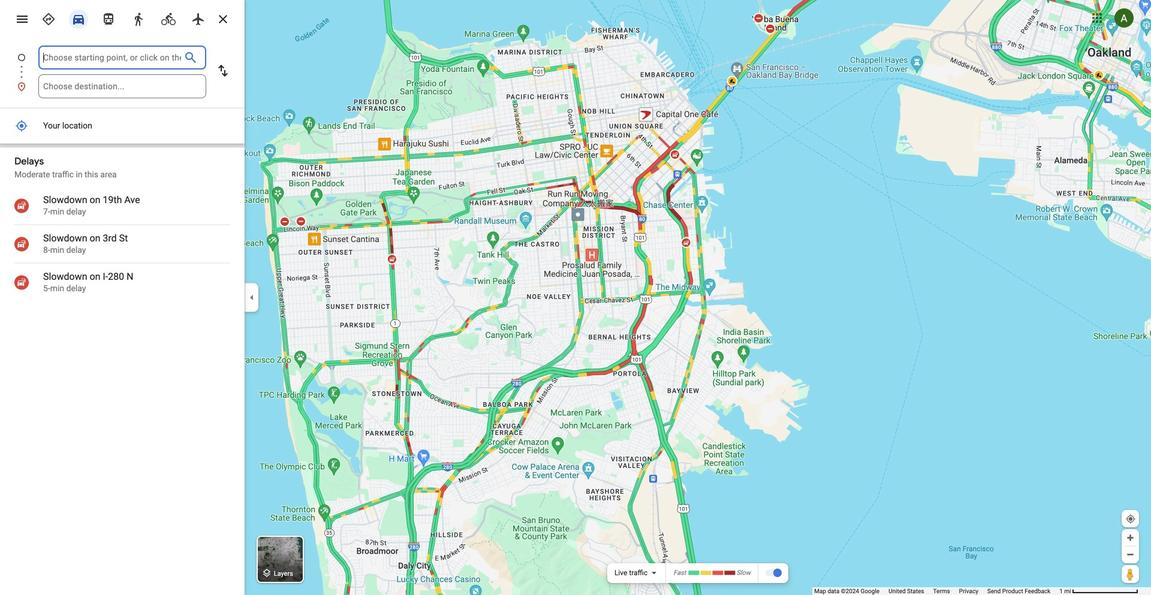 Task type: describe. For each thing, give the bounding box(es) containing it.
option inside the google maps element
[[615, 569, 648, 577]]

Choose starting point, or click on the map... field
[[43, 50, 181, 65]]

show your location image
[[1125, 514, 1136, 525]]

cycling image
[[161, 12, 176, 26]]

transit image
[[101, 12, 116, 26]]

directions main content
[[0, 0, 245, 595]]

 Show traffic  checkbox
[[765, 569, 782, 578]]

flights image
[[191, 12, 206, 26]]

zoom out image
[[1126, 550, 1135, 559]]

cell inside the google maps element
[[0, 116, 237, 136]]

none radio driving
[[66, 7, 91, 29]]



Task type: locate. For each thing, give the bounding box(es) containing it.
none radio right walking option
[[156, 7, 181, 29]]

collapse side panel image
[[245, 291, 258, 304]]

none radio right cycling option
[[186, 7, 211, 29]]

none radio best travel modes
[[36, 7, 61, 29]]

show street view coverage image
[[1122, 565, 1139, 583]]

list item down transit "icon"
[[0, 46, 245, 84]]

none radio walking
[[126, 7, 151, 29]]

your location image
[[15, 120, 28, 132]]

none radio inside the google maps element
[[96, 7, 121, 29]]

none radio flights
[[186, 7, 211, 29]]

google account: augustus odena  
(augustus@adept.ai) image
[[1115, 8, 1134, 28]]

None field
[[43, 46, 181, 70], [43, 74, 201, 98]]

2 none radio from the left
[[66, 7, 91, 29]]

none field down choose starting point, or click on the map... field
[[43, 74, 201, 98]]

4 none radio from the left
[[156, 7, 181, 29]]

none field choose starting point, or click on the map...
[[43, 46, 181, 70]]

None radio
[[36, 7, 61, 29], [66, 7, 91, 29], [126, 7, 151, 29], [156, 7, 181, 29], [186, 7, 211, 29]]

none radio cycling
[[156, 7, 181, 29]]

none radio left driving option
[[36, 7, 61, 29]]

walking image
[[131, 12, 146, 26]]

list inside the google maps element
[[0, 46, 245, 98]]

1 none field from the top
[[43, 46, 181, 70]]

option
[[615, 569, 648, 577]]

none field up choose destination... field
[[43, 46, 181, 70]]

best travel modes image
[[41, 12, 56, 26]]

2 list item from the top
[[0, 74, 245, 98]]

list item
[[0, 46, 245, 84], [0, 74, 245, 98]]

cell
[[0, 116, 237, 136]]

list item down choose starting point, or click on the map... field
[[0, 74, 245, 98]]

2 none field from the top
[[43, 74, 201, 98]]

list
[[0, 46, 245, 98]]

0 vertical spatial none field
[[43, 46, 181, 70]]

none radio right best travel modes option
[[66, 7, 91, 29]]

driving image
[[71, 12, 86, 26]]

zoom in image
[[1126, 534, 1135, 543]]

google maps element
[[0, 0, 1151, 595]]

Choose destination... field
[[43, 79, 201, 94]]

none field choose destination...
[[43, 74, 201, 98]]

1 vertical spatial none field
[[43, 74, 201, 98]]

none radio left cycling option
[[126, 7, 151, 29]]

1 list item from the top
[[0, 46, 245, 84]]

1 none radio from the left
[[36, 7, 61, 29]]

None radio
[[96, 7, 121, 29]]

3 none radio from the left
[[126, 7, 151, 29]]

5 none radio from the left
[[186, 7, 211, 29]]



Task type: vqa. For each thing, say whether or not it's contained in the screenshot.
Show Your Location Image
yes



